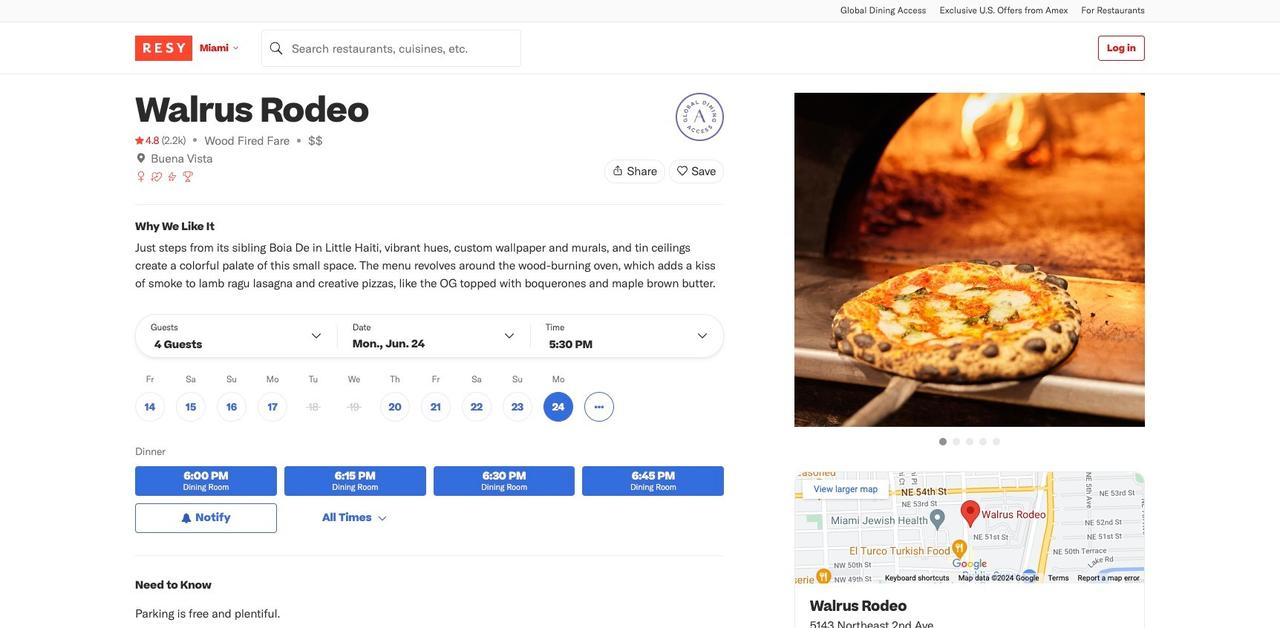 Task type: describe. For each thing, give the bounding box(es) containing it.
Search restaurants, cuisines, etc. text field
[[261, 29, 521, 66]]



Task type: locate. For each thing, give the bounding box(es) containing it.
4.8 out of 5 stars image
[[135, 133, 159, 148]]

None field
[[261, 29, 521, 66]]



